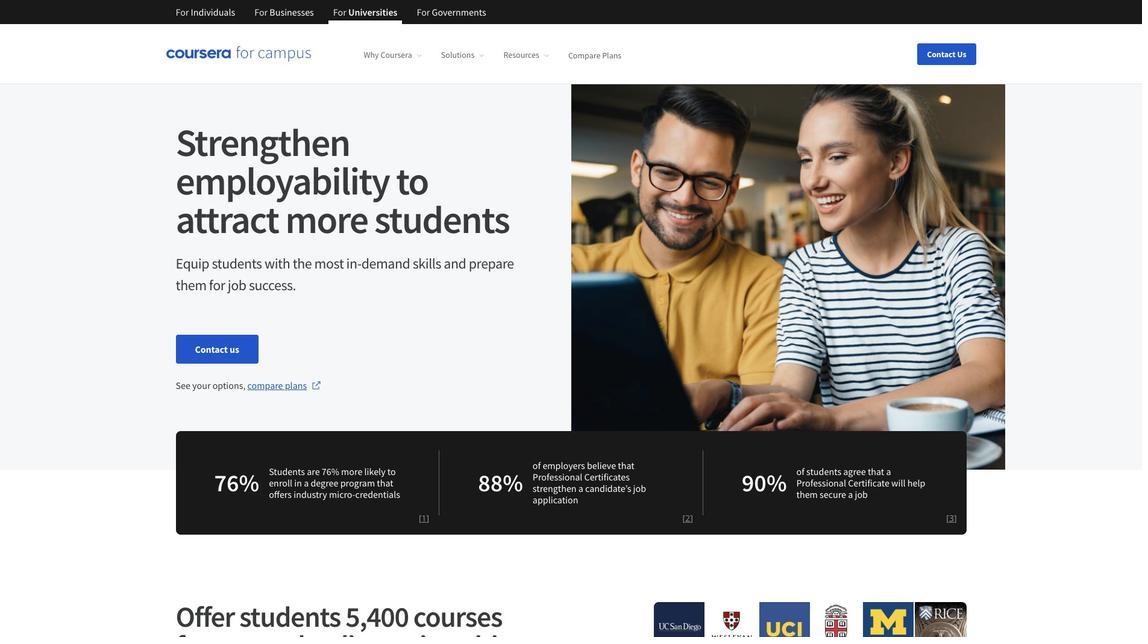 Task type: describe. For each thing, give the bounding box(es) containing it.
contact for contact us
[[927, 49, 956, 59]]

compare plans link
[[568, 50, 622, 60]]

enroll
[[269, 477, 292, 489]]

of students agree that a professional certificate will help them secure a job
[[797, 466, 926, 501]]

individuals
[[191, 6, 235, 18]]

students are 76% more likely to enroll in a degree program that offers industry micro-credentials
[[269, 466, 400, 501]]

a right the secure
[[848, 489, 853, 501]]

attract
[[176, 195, 279, 244]]

micro-
[[329, 489, 355, 501]]

88%
[[478, 468, 523, 499]]

[ for 90%
[[947, 513, 949, 525]]

contact for contact us
[[195, 344, 228, 356]]

success.
[[249, 276, 296, 295]]

for
[[209, 276, 225, 295]]

of employers believe that professional certificates strengthen a candidate's job application
[[533, 460, 646, 506]]

why
[[364, 50, 379, 60]]

a left will
[[887, 466, 891, 478]]

] for 76%
[[427, 513, 429, 525]]

for businesses
[[255, 6, 314, 18]]

5,400
[[346, 599, 409, 635]]

skills
[[413, 254, 441, 273]]

equip students with the most in-demand skills and prepare them for job success.
[[176, 254, 514, 295]]

prepare
[[469, 254, 514, 273]]

leading
[[298, 628, 384, 638]]

] for 90%
[[954, 513, 957, 525]]

options,
[[213, 380, 246, 392]]

businesses
[[270, 6, 314, 18]]

to inside students are 76% more likely to enroll in a degree program that offers industry micro-credentials
[[388, 466, 396, 478]]

see
[[176, 380, 190, 392]]

students for offer students 5,400 courses from 275+ leading universitie
[[239, 599, 341, 635]]

most
[[314, 254, 344, 273]]

plans
[[602, 50, 622, 60]]

industry
[[294, 489, 327, 501]]

students for equip students with the most in-demand skills and prepare them for job success.
[[212, 254, 262, 273]]

banner navigation
[[166, 0, 496, 24]]

universities
[[348, 6, 398, 18]]

strengthen
[[533, 483, 577, 495]]

plans
[[285, 380, 307, 392]]

students for of students agree that a professional certificate will help them secure a job
[[807, 466, 842, 478]]

for for governments
[[417, 6, 430, 18]]

them inside of students agree that a professional certificate will help them secure a job
[[797, 489, 818, 501]]

in-
[[346, 254, 362, 273]]

degree
[[311, 477, 338, 489]]

275+
[[237, 628, 293, 638]]

a inside students are 76% more likely to enroll in a degree program that offers industry micro-credentials
[[304, 477, 309, 489]]

that inside students are 76% more likely to enroll in a degree program that offers industry micro-credentials
[[377, 477, 394, 489]]

contact us
[[927, 49, 967, 59]]

governments
[[432, 6, 486, 18]]

a inside of employers believe that professional certificates strengthen a candidate's job application
[[579, 483, 584, 495]]

90%
[[742, 468, 787, 499]]

for for businesses
[[255, 6, 268, 18]]

that for 90%
[[868, 466, 885, 478]]

solutions link
[[441, 50, 484, 60]]

employers
[[543, 460, 585, 472]]

contact us button
[[918, 43, 976, 65]]

secure
[[820, 489, 846, 501]]

why coursera
[[364, 50, 412, 60]]

job inside of employers believe that professional certificates strengthen a candidate's job application
[[633, 483, 646, 495]]

solutions
[[441, 50, 475, 60]]

1
[[422, 513, 427, 525]]

us
[[230, 344, 239, 356]]

students
[[269, 466, 305, 478]]

why coursera link
[[364, 50, 422, 60]]

compare plans
[[248, 380, 307, 392]]



Task type: locate. For each thing, give the bounding box(es) containing it.
0 horizontal spatial contact
[[195, 344, 228, 356]]

professional up application
[[533, 471, 583, 484]]

that right believe
[[618, 460, 635, 472]]

resources
[[504, 50, 540, 60]]

2 ] from the left
[[690, 513, 693, 525]]

of inside of employers believe that professional certificates strengthen a candidate's job application
[[533, 460, 541, 472]]

them down equip
[[176, 276, 207, 295]]

are
[[307, 466, 320, 478]]

employability
[[176, 157, 390, 205]]

3 for from the left
[[333, 6, 347, 18]]

coursera for campus image
[[166, 46, 311, 62]]

1 ] from the left
[[427, 513, 429, 525]]

3
[[949, 513, 954, 525]]

strengthen
[[176, 118, 350, 166]]

more
[[285, 195, 368, 244], [341, 466, 363, 478]]

from
[[176, 628, 232, 638]]

contact inside button
[[927, 49, 956, 59]]

of for 88%
[[533, 460, 541, 472]]

0 vertical spatial contact
[[927, 49, 956, 59]]

will
[[892, 477, 906, 489]]

2 horizontal spatial job
[[855, 489, 868, 501]]

professional
[[533, 471, 583, 484], [797, 477, 846, 489]]

76% right are
[[322, 466, 339, 478]]

help
[[908, 477, 926, 489]]

for
[[176, 6, 189, 18], [255, 6, 268, 18], [333, 6, 347, 18], [417, 6, 430, 18]]

of for 90%
[[797, 466, 805, 478]]

1 horizontal spatial 76%
[[322, 466, 339, 478]]

compare plans
[[568, 50, 622, 60]]

that right program
[[377, 477, 394, 489]]

1 vertical spatial them
[[797, 489, 818, 501]]

to inside strengthen employability to attract more students
[[396, 157, 428, 205]]

for left 'governments' on the top left of page
[[417, 6, 430, 18]]

that inside of employers believe that professional certificates strengthen a candidate's job application
[[618, 460, 635, 472]]

compare
[[248, 380, 283, 392]]

of
[[533, 460, 541, 472], [797, 466, 805, 478]]

[ 3 ]
[[947, 513, 957, 525]]

0 horizontal spatial of
[[533, 460, 541, 472]]

for left businesses on the top left of page
[[255, 6, 268, 18]]

offer students 5,400 courses from 275+ leading universitie
[[176, 599, 523, 638]]

to
[[396, 157, 428, 205], [388, 466, 396, 478]]

0 vertical spatial to
[[396, 157, 428, 205]]

0 horizontal spatial [
[[419, 513, 422, 525]]

2 for from the left
[[255, 6, 268, 18]]

us
[[958, 49, 967, 59]]

for left individuals
[[176, 6, 189, 18]]

1 vertical spatial to
[[388, 466, 396, 478]]

more up most
[[285, 195, 368, 244]]

your
[[192, 380, 211, 392]]

professional inside of students agree that a professional certificate will help them secure a job
[[797, 477, 846, 489]]

professional inside of employers believe that professional certificates strengthen a candidate's job application
[[533, 471, 583, 484]]

1 vertical spatial contact
[[195, 344, 228, 356]]

of inside of students agree that a professional certificate will help them secure a job
[[797, 466, 805, 478]]

candidate's
[[585, 483, 631, 495]]

1 horizontal spatial that
[[618, 460, 635, 472]]

them left the secure
[[797, 489, 818, 501]]

76% inside students are 76% more likely to enroll in a degree program that offers industry micro-credentials
[[322, 466, 339, 478]]

that for 88%
[[618, 460, 635, 472]]

more inside students are 76% more likely to enroll in a degree program that offers industry micro-credentials
[[341, 466, 363, 478]]

3 ] from the left
[[954, 513, 957, 525]]

[ for 88%
[[683, 513, 686, 525]]

for individuals
[[176, 6, 235, 18]]

students inside offer students 5,400 courses from 275+ leading universitie
[[239, 599, 341, 635]]

job right for
[[228, 276, 246, 295]]

1 horizontal spatial professional
[[797, 477, 846, 489]]

0 horizontal spatial 76%
[[214, 468, 259, 499]]

offers
[[269, 489, 292, 501]]

[ for 76%
[[419, 513, 422, 525]]

application
[[533, 494, 578, 506]]

1 horizontal spatial job
[[633, 483, 646, 495]]

for governments
[[417, 6, 486, 18]]

2 [ from the left
[[683, 513, 686, 525]]

a right in
[[304, 477, 309, 489]]

see your options,
[[176, 380, 248, 392]]

2 horizontal spatial [
[[947, 513, 949, 525]]

job for strengthen employability to attract more students
[[228, 276, 246, 295]]

1 for from the left
[[176, 6, 189, 18]]

for for universities
[[333, 6, 347, 18]]

job for 90%
[[855, 489, 868, 501]]

1 vertical spatial more
[[341, 466, 363, 478]]

0 vertical spatial more
[[285, 195, 368, 244]]

of right 90%
[[797, 466, 805, 478]]

coursera
[[381, 50, 412, 60]]

the
[[293, 254, 312, 273]]

students inside strengthen employability to attract more students
[[374, 195, 510, 244]]

them inside the equip students with the most in-demand skills and prepare them for job success.
[[176, 276, 207, 295]]

that right agree in the right of the page
[[868, 466, 885, 478]]

job
[[228, 276, 246, 295], [633, 483, 646, 495], [855, 489, 868, 501]]

them
[[176, 276, 207, 295], [797, 489, 818, 501]]

believe
[[587, 460, 616, 472]]

resources link
[[504, 50, 549, 60]]

job inside of students agree that a professional certificate will help them secure a job
[[855, 489, 868, 501]]

for universities
[[333, 6, 398, 18]]

]
[[427, 513, 429, 525], [690, 513, 693, 525], [954, 513, 957, 525]]

3 [ from the left
[[947, 513, 949, 525]]

0 horizontal spatial job
[[228, 276, 246, 295]]

contact us
[[195, 344, 239, 356]]

0 horizontal spatial ]
[[427, 513, 429, 525]]

2 horizontal spatial ]
[[954, 513, 957, 525]]

and
[[444, 254, 466, 273]]

that inside of students agree that a professional certificate will help them secure a job
[[868, 466, 885, 478]]

compare plans link
[[248, 379, 321, 393]]

1 horizontal spatial of
[[797, 466, 805, 478]]

2 horizontal spatial that
[[868, 466, 885, 478]]

a
[[887, 466, 891, 478], [304, 477, 309, 489], [579, 483, 584, 495], [848, 489, 853, 501]]

certificates
[[585, 471, 630, 484]]

equip
[[176, 254, 209, 273]]

for left universities
[[333, 6, 347, 18]]

job right candidate's
[[633, 483, 646, 495]]

4 for from the left
[[417, 6, 430, 18]]

0 horizontal spatial professional
[[533, 471, 583, 484]]

in
[[294, 477, 302, 489]]

job down agree in the right of the page
[[855, 489, 868, 501]]

likely
[[364, 466, 386, 478]]

professional left certificate
[[797, 477, 846, 489]]

for for individuals
[[176, 6, 189, 18]]

[
[[419, 513, 422, 525], [683, 513, 686, 525], [947, 513, 949, 525]]

that
[[618, 460, 635, 472], [868, 466, 885, 478], [377, 477, 394, 489]]

76%
[[322, 466, 339, 478], [214, 468, 259, 499]]

] for 88%
[[690, 513, 693, 525]]

1 horizontal spatial them
[[797, 489, 818, 501]]

76% left enroll
[[214, 468, 259, 499]]

program
[[340, 477, 375, 489]]

courses
[[413, 599, 502, 635]]

[ 2 ]
[[683, 513, 693, 525]]

1 horizontal spatial contact
[[927, 49, 956, 59]]

job inside the equip students with the most in-demand skills and prepare them for job success.
[[228, 276, 246, 295]]

a right strengthen
[[579, 483, 584, 495]]

1 horizontal spatial ]
[[690, 513, 693, 525]]

students inside of students agree that a professional certificate will help them secure a job
[[807, 466, 842, 478]]

certificate
[[848, 477, 890, 489]]

[ 1 ]
[[419, 513, 429, 525]]

compare
[[568, 50, 601, 60]]

0 vertical spatial them
[[176, 276, 207, 295]]

students
[[374, 195, 510, 244], [212, 254, 262, 273], [807, 466, 842, 478], [239, 599, 341, 635]]

1 horizontal spatial to
[[396, 157, 428, 205]]

contact us link
[[176, 335, 259, 364]]

0 horizontal spatial them
[[176, 276, 207, 295]]

credentials
[[355, 489, 400, 501]]

more inside strengthen employability to attract more students
[[285, 195, 368, 244]]

0 horizontal spatial that
[[377, 477, 394, 489]]

1 horizontal spatial [
[[683, 513, 686, 525]]

agree
[[844, 466, 866, 478]]

more left likely
[[341, 466, 363, 478]]

0 horizontal spatial to
[[388, 466, 396, 478]]

of left employers
[[533, 460, 541, 472]]

with
[[265, 254, 290, 273]]

contact
[[927, 49, 956, 59], [195, 344, 228, 356]]

offer
[[176, 599, 234, 635]]

students inside the equip students with the most in-demand skills and prepare them for job success.
[[212, 254, 262, 273]]

strengthen employability to attract more students
[[176, 118, 510, 244]]

2
[[686, 513, 690, 525]]

demand
[[362, 254, 410, 273]]

1 [ from the left
[[419, 513, 422, 525]]



Task type: vqa. For each thing, say whether or not it's contained in the screenshot.


